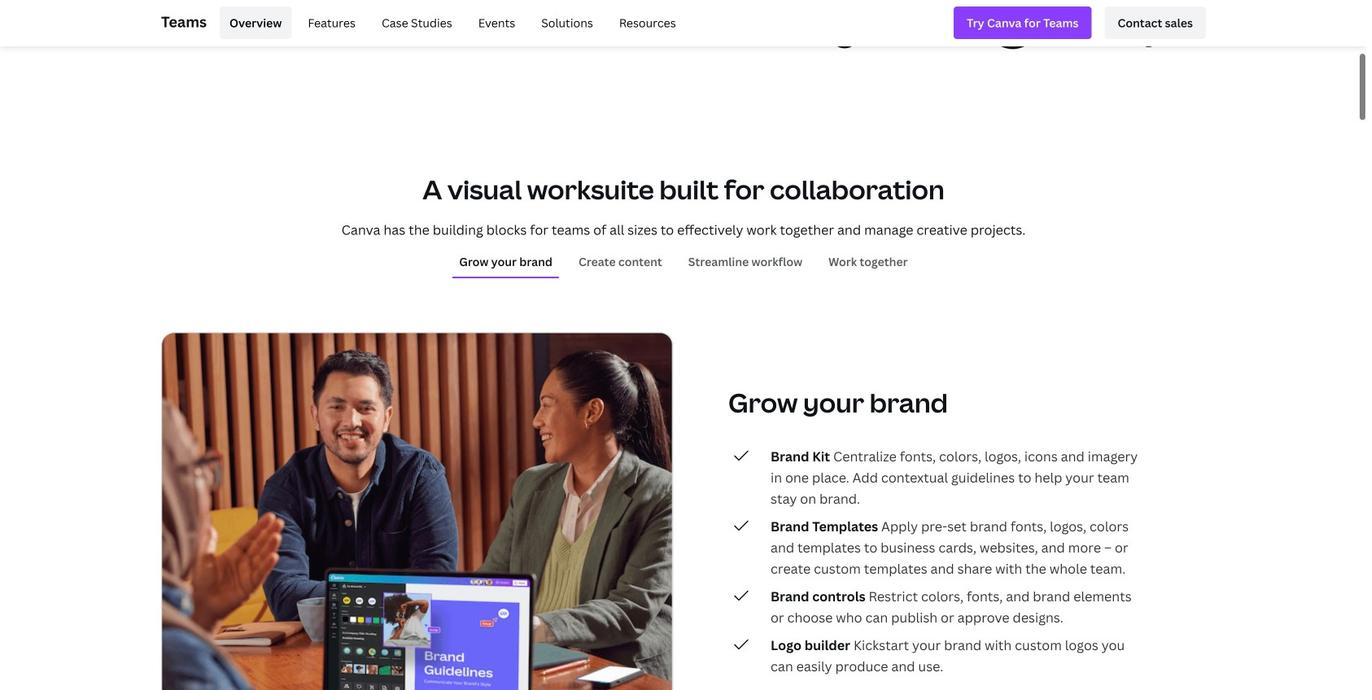 Task type: describe. For each thing, give the bounding box(es) containing it.
salesforce image
[[1135, 21, 1174, 48]]



Task type: vqa. For each thing, say whether or not it's contained in the screenshot.
"search box"
no



Task type: locate. For each thing, give the bounding box(es) containing it.
danone image
[[977, 19, 1049, 49]]

reddit image
[[831, 20, 913, 48]]

an image of three people talking around a laptop, which has canva open image
[[161, 332, 674, 690]]

menu bar
[[213, 7, 686, 39]]



